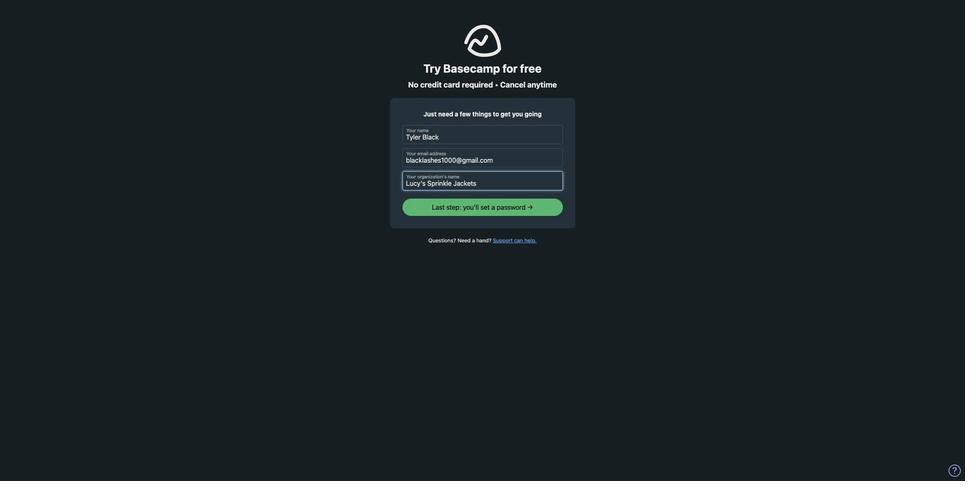 Task type: vqa. For each thing, say whether or not it's contained in the screenshot.
address
yes



Task type: locate. For each thing, give the bounding box(es) containing it.
1 vertical spatial a
[[492, 204, 495, 211]]

→
[[527, 204, 533, 211]]

0 vertical spatial name
[[417, 128, 429, 134]]

no credit card required • cancel anytime
[[408, 80, 557, 89]]

your for your organization's name
[[406, 175, 416, 180]]

a right need at the left of the page
[[472, 238, 475, 244]]

a left few
[[455, 110, 458, 118]]

your
[[406, 128, 416, 134], [406, 151, 416, 157], [406, 175, 416, 180]]

1 your from the top
[[406, 128, 416, 134]]

a
[[455, 110, 458, 118], [492, 204, 495, 211], [472, 238, 475, 244]]

2 vertical spatial your
[[406, 175, 416, 180]]

your up your email address
[[406, 128, 416, 134]]

you'll
[[463, 204, 479, 211]]

you
[[512, 110, 523, 118]]

your left organization's
[[406, 175, 416, 180]]

2 vertical spatial a
[[472, 238, 475, 244]]

for
[[503, 62, 518, 75]]

address
[[429, 151, 446, 157]]

Your name text field
[[402, 125, 563, 144]]

card
[[444, 80, 460, 89]]

support
[[493, 238, 513, 244]]

2 your from the top
[[406, 151, 416, 157]]

0 vertical spatial your
[[406, 128, 416, 134]]

Your email address email field
[[402, 149, 563, 168]]

1 vertical spatial your
[[406, 151, 416, 157]]

2 horizontal spatial a
[[492, 204, 495, 211]]

0 vertical spatial a
[[455, 110, 458, 118]]

required
[[462, 80, 493, 89]]

last step: you'll set a password → button
[[402, 199, 563, 216]]

Your organization's name text field
[[402, 172, 563, 191]]

name
[[417, 128, 429, 134], [448, 175, 459, 180]]

anytime
[[527, 80, 557, 89]]

your name
[[406, 128, 429, 134]]

last
[[432, 204, 445, 211]]

free
[[520, 62, 542, 75]]

0 horizontal spatial a
[[455, 110, 458, 118]]

basecamp
[[443, 62, 500, 75]]

questions?
[[429, 238, 456, 244]]

a right the set
[[492, 204, 495, 211]]

1 horizontal spatial name
[[448, 175, 459, 180]]

name right organization's
[[448, 175, 459, 180]]

your left email
[[406, 151, 416, 157]]

questions? need a hand? support can help.
[[429, 238, 537, 244]]

going
[[525, 110, 542, 118]]

cancel
[[500, 80, 526, 89]]

last step: you'll set a password →
[[432, 204, 533, 211]]

organization's
[[417, 175, 447, 180]]

your email address
[[406, 151, 446, 157]]

your organization's name
[[406, 175, 459, 180]]

name down the just
[[417, 128, 429, 134]]

3 your from the top
[[406, 175, 416, 180]]

1 vertical spatial name
[[448, 175, 459, 180]]

1 horizontal spatial a
[[472, 238, 475, 244]]



Task type: describe. For each thing, give the bounding box(es) containing it.
a inside button
[[492, 204, 495, 211]]

support can help. link
[[493, 238, 537, 244]]

need
[[438, 110, 453, 118]]

try
[[424, 62, 441, 75]]

step:
[[446, 204, 461, 211]]

0 horizontal spatial name
[[417, 128, 429, 134]]

credit
[[420, 80, 442, 89]]

just need a few things to get you going
[[424, 110, 542, 118]]

help.
[[525, 238, 537, 244]]

to
[[493, 110, 499, 118]]

just
[[424, 110, 437, 118]]

things
[[472, 110, 492, 118]]

your for your name
[[406, 128, 416, 134]]

get
[[501, 110, 511, 118]]

•
[[495, 80, 499, 89]]

no
[[408, 80, 419, 89]]

can
[[514, 238, 523, 244]]

hand?
[[477, 238, 492, 244]]

set
[[481, 204, 490, 211]]

email
[[417, 151, 428, 157]]

a for hand?
[[472, 238, 475, 244]]

need
[[458, 238, 471, 244]]

password
[[497, 204, 526, 211]]

your for your email address
[[406, 151, 416, 157]]

try basecamp for free
[[424, 62, 542, 75]]

few
[[460, 110, 471, 118]]

a for few
[[455, 110, 458, 118]]



